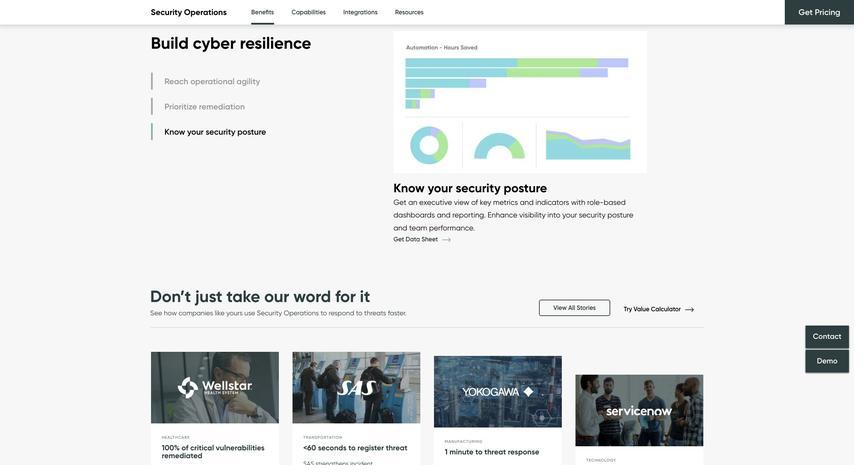 Task type: locate. For each thing, give the bounding box(es) containing it.
2 horizontal spatial your
[[563, 211, 577, 219]]

know inside know your security posture get an executive view of key metrics and indicators with role-based dashboards and reporting. enhance visibility into your security posture and team performance.
[[394, 180, 425, 195]]

1 vertical spatial security
[[456, 180, 501, 195]]

get data sheet link
[[394, 236, 461, 243]]

view all stories link
[[539, 300, 610, 316]]

team
[[409, 223, 427, 232]]

and up the visibility
[[520, 198, 534, 207]]

0 vertical spatial your
[[187, 127, 204, 137]]

0 horizontal spatial and
[[394, 223, 407, 232]]

companies
[[179, 309, 213, 317]]

benefits link
[[251, 0, 274, 27]]

operations down word
[[284, 309, 319, 317]]

prioritize remediation link
[[151, 98, 268, 115]]

0 vertical spatial and
[[520, 198, 534, 207]]

an
[[409, 198, 418, 207]]

security up build
[[151, 7, 182, 17]]

1 horizontal spatial security
[[456, 180, 501, 195]]

reporting.
[[453, 211, 486, 219]]

2 vertical spatial posture
[[608, 211, 634, 219]]

contact
[[813, 332, 842, 341]]

use
[[244, 309, 255, 317]]

<60 seconds to register threat
[[303, 443, 408, 452]]

reach operational agility link
[[151, 73, 268, 90]]

1 vertical spatial your
[[428, 180, 453, 195]]

your up executive
[[428, 180, 453, 195]]

threat
[[386, 443, 408, 452], [485, 447, 506, 457]]

get pricing link
[[785, 0, 854, 25]]

0 horizontal spatial know
[[165, 127, 185, 137]]

vulnerabilities
[[216, 443, 265, 452]]

know up an
[[394, 180, 425, 195]]

1 horizontal spatial of
[[471, 198, 478, 207]]

security
[[151, 7, 182, 17], [257, 309, 282, 317]]

1 vertical spatial posture
[[504, 180, 547, 195]]

for
[[335, 286, 356, 307]]

get inside "link"
[[799, 7, 813, 17]]

threats
[[364, 309, 386, 317]]

word
[[293, 286, 331, 307]]

know
[[165, 127, 185, 137], [394, 180, 425, 195]]

know your security posture get an executive view of key metrics and indicators with role-based dashboards and reporting. enhance visibility into your security posture and team performance.
[[394, 180, 634, 232]]

get left data
[[394, 236, 404, 243]]

data
[[406, 236, 420, 243]]

2 vertical spatial and
[[394, 223, 407, 232]]

posture
[[237, 127, 266, 137], [504, 180, 547, 195], [608, 211, 634, 219]]

1 horizontal spatial know
[[394, 180, 425, 195]]

1 horizontal spatial security
[[257, 309, 282, 317]]

0 vertical spatial of
[[471, 198, 478, 207]]

sas image
[[292, 352, 420, 424]]

get left an
[[394, 198, 407, 207]]

know for know your security posture
[[165, 127, 185, 137]]

stories
[[577, 304, 596, 312]]

your down with
[[563, 211, 577, 219]]

1 vertical spatial get
[[394, 198, 407, 207]]

build
[[151, 33, 189, 53]]

cyber
[[193, 33, 236, 53]]

integrations link
[[344, 0, 378, 25]]

1 vertical spatial security
[[257, 309, 282, 317]]

1 horizontal spatial threat
[[485, 447, 506, 457]]

get left pricing
[[799, 7, 813, 17]]

0 horizontal spatial operations
[[184, 7, 227, 17]]

1 vertical spatial of
[[182, 443, 188, 452]]

capabilities
[[292, 9, 326, 16]]

security down our
[[257, 309, 282, 317]]

0 horizontal spatial security
[[206, 127, 235, 137]]

evaluate security operations efficiency image
[[394, 24, 647, 180]]

threat right register
[[386, 443, 408, 452]]

your down prioritize remediation
[[187, 127, 204, 137]]

of left key
[[471, 198, 478, 207]]

security down remediation
[[206, 127, 235, 137]]

0 vertical spatial posture
[[237, 127, 266, 137]]

and up data
[[394, 223, 407, 232]]

of
[[471, 198, 478, 207], [182, 443, 188, 452]]

0 vertical spatial security
[[206, 127, 235, 137]]

and down executive
[[437, 211, 451, 219]]

wellstar image
[[151, 352, 279, 424]]

know down prioritize
[[165, 127, 185, 137]]

2 horizontal spatial posture
[[608, 211, 634, 219]]

resources
[[395, 9, 424, 16]]

2 horizontal spatial security
[[579, 211, 606, 219]]

0 vertical spatial security
[[151, 7, 182, 17]]

1 vertical spatial operations
[[284, 309, 319, 317]]

1 horizontal spatial posture
[[504, 180, 547, 195]]

to
[[321, 309, 327, 317], [356, 309, 363, 317], [349, 443, 356, 452], [476, 447, 483, 457]]

demo link
[[806, 350, 849, 372]]

1 vertical spatial know
[[394, 180, 425, 195]]

2 vertical spatial get
[[394, 236, 404, 243]]

0 vertical spatial get
[[799, 7, 813, 17]]

get pricing
[[799, 7, 841, 17]]

based
[[604, 198, 626, 207]]

see
[[150, 309, 162, 317]]

your
[[187, 127, 204, 137], [428, 180, 453, 195], [563, 211, 577, 219]]

0 horizontal spatial of
[[182, 443, 188, 452]]

operations
[[184, 7, 227, 17], [284, 309, 319, 317]]

security inside don't just take our word for it see how companies like yours use security operations to respond to threats faster.
[[257, 309, 282, 317]]

servicenow improves soc efficiency with automation image
[[576, 375, 704, 447]]

integrations
[[344, 9, 378, 16]]

of right 100%
[[182, 443, 188, 452]]

all
[[569, 304, 575, 312]]

security
[[206, 127, 235, 137], [456, 180, 501, 195], [579, 211, 606, 219]]

threat left 'response'
[[485, 447, 506, 457]]

agility
[[237, 76, 260, 86]]

1 vertical spatial and
[[437, 211, 451, 219]]

prioritize
[[165, 101, 197, 111]]

security up key
[[456, 180, 501, 195]]

0 horizontal spatial security
[[151, 7, 182, 17]]

get
[[799, 7, 813, 17], [394, 198, 407, 207], [394, 236, 404, 243]]

metrics
[[493, 198, 518, 207]]

1 horizontal spatial operations
[[284, 309, 319, 317]]

enhance
[[488, 211, 518, 219]]

reach
[[165, 76, 188, 86]]

try value calculator link
[[624, 305, 704, 313]]

of inside know your security posture get an executive view of key metrics and indicators with role-based dashboards and reporting. enhance visibility into your security posture and team performance.
[[471, 198, 478, 207]]

and
[[520, 198, 534, 207], [437, 211, 451, 219], [394, 223, 407, 232]]

1 horizontal spatial your
[[428, 180, 453, 195]]

0 horizontal spatial posture
[[237, 127, 266, 137]]

of inside 100% of critical vulnerabilities remediated
[[182, 443, 188, 452]]

security down 'role-'
[[579, 211, 606, 219]]

posture for know your security posture
[[237, 127, 266, 137]]

0 horizontal spatial your
[[187, 127, 204, 137]]

capabilities link
[[292, 0, 326, 25]]

0 vertical spatial know
[[165, 127, 185, 137]]

operations up cyber
[[184, 7, 227, 17]]



Task type: describe. For each thing, give the bounding box(es) containing it.
try value calculator
[[624, 305, 683, 313]]

prioritize remediation
[[165, 101, 245, 111]]

operations inside don't just take our word for it see how companies like yours use security operations to respond to threats faster.
[[284, 309, 319, 317]]

demo
[[817, 356, 838, 366]]

posture for know your security posture get an executive view of key metrics and indicators with role-based dashboards and reporting. enhance visibility into your security posture and team performance.
[[504, 180, 547, 195]]

operational
[[190, 76, 235, 86]]

executive
[[419, 198, 452, 207]]

view
[[454, 198, 470, 207]]

take
[[227, 286, 260, 307]]

0 horizontal spatial threat
[[386, 443, 408, 452]]

1
[[445, 447, 448, 457]]

know your security posture link
[[151, 123, 268, 140]]

view all stories
[[554, 304, 596, 312]]

to left threats
[[356, 309, 363, 317]]

get data sheet
[[394, 236, 440, 243]]

value
[[634, 305, 650, 313]]

yours
[[226, 309, 243, 317]]

know for know your security posture get an executive view of key metrics and indicators with role-based dashboards and reporting. enhance visibility into your security posture and team performance.
[[394, 180, 425, 195]]

100% of critical vulnerabilities remediated
[[162, 443, 265, 460]]

to right minute
[[476, 447, 483, 457]]

just
[[195, 286, 223, 307]]

pricing
[[815, 7, 841, 17]]

critical
[[190, 443, 214, 452]]

your for know your security posture
[[187, 127, 204, 137]]

get for get data sheet
[[394, 236, 404, 243]]

with
[[571, 198, 586, 207]]

response
[[508, 447, 540, 457]]

like
[[215, 309, 225, 317]]

minute
[[450, 447, 474, 457]]

get inside know your security posture get an executive view of key metrics and indicators with role-based dashboards and reporting. enhance visibility into your security posture and team performance.
[[394, 198, 407, 207]]

calculator
[[651, 305, 681, 313]]

security for know your security posture get an executive view of key metrics and indicators with role-based dashboards and reporting. enhance visibility into your security posture and team performance.
[[456, 180, 501, 195]]

dashboards
[[394, 211, 435, 219]]

don't
[[150, 286, 191, 307]]

build cyber resilience
[[151, 33, 311, 53]]

your for know your security posture get an executive view of key metrics and indicators with role-based dashboards and reporting. enhance visibility into your security posture and team performance.
[[428, 180, 453, 195]]

respond
[[329, 309, 354, 317]]

key
[[480, 198, 492, 207]]

security for know your security posture
[[206, 127, 235, 137]]

indicators
[[536, 198, 569, 207]]

visibility
[[520, 211, 546, 219]]

don't just take our word for it see how companies like yours use security operations to respond to threats faster.
[[150, 286, 407, 317]]

100%
[[162, 443, 180, 452]]

into
[[548, 211, 561, 219]]

security operations
[[151, 7, 227, 17]]

<60
[[303, 443, 316, 452]]

get for get pricing
[[799, 7, 813, 17]]

performance.
[[429, 223, 475, 232]]

seconds
[[318, 443, 347, 452]]

register
[[358, 443, 384, 452]]

resilience
[[240, 33, 311, 53]]

reach operational agility
[[165, 76, 260, 86]]

yokogawa electric responds to threats in 1 minute image
[[434, 356, 562, 428]]

benefits
[[251, 9, 274, 16]]

know your security posture
[[165, 127, 266, 137]]

it
[[360, 286, 370, 307]]

remediated
[[162, 451, 202, 460]]

our
[[264, 286, 289, 307]]

to left the respond
[[321, 309, 327, 317]]

1 minute to threat response
[[445, 447, 540, 457]]

how
[[164, 309, 177, 317]]

sheet
[[422, 236, 438, 243]]

view
[[554, 304, 567, 312]]

try
[[624, 305, 632, 313]]

2 vertical spatial your
[[563, 211, 577, 219]]

contact link
[[806, 326, 849, 348]]

resources link
[[395, 0, 424, 25]]

faster.
[[388, 309, 407, 317]]

role-
[[588, 198, 604, 207]]

2 horizontal spatial and
[[520, 198, 534, 207]]

0 vertical spatial operations
[[184, 7, 227, 17]]

to left register
[[349, 443, 356, 452]]

remediation
[[199, 101, 245, 111]]

1 horizontal spatial and
[[437, 211, 451, 219]]

2 vertical spatial security
[[579, 211, 606, 219]]



Task type: vqa. For each thing, say whether or not it's contained in the screenshot.
the Products dropdown button
no



